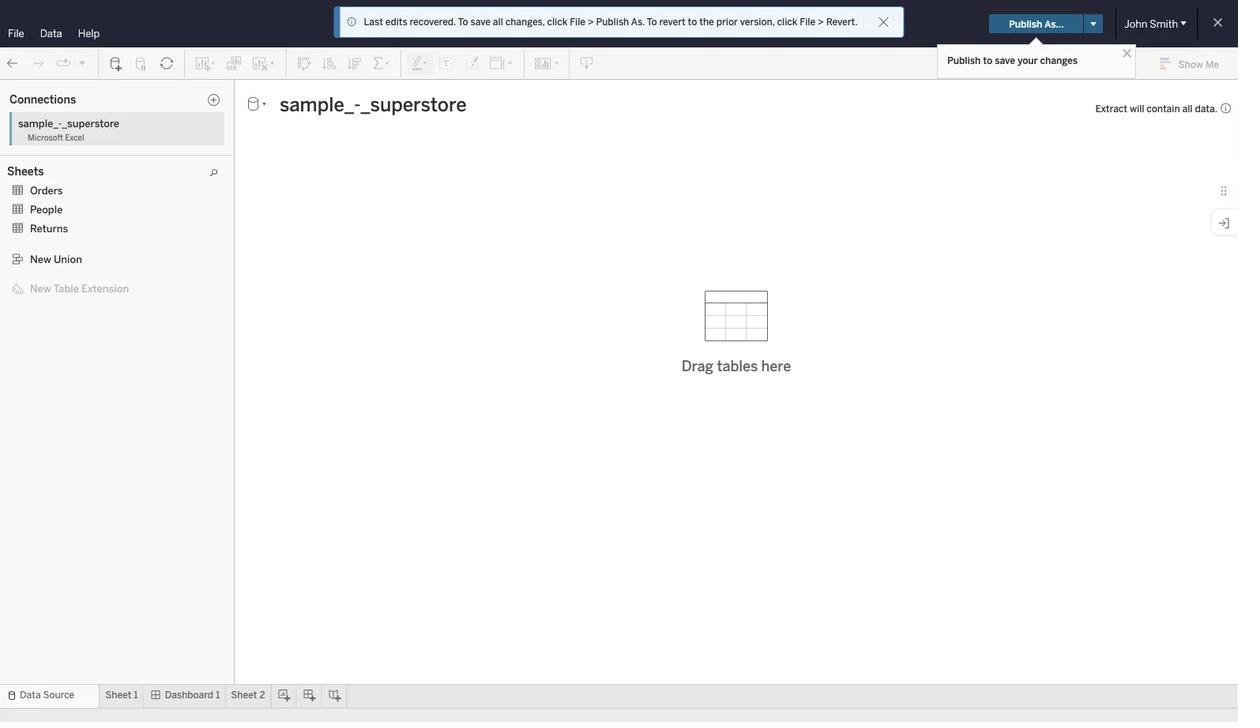 Task type: vqa. For each thing, say whether or not it's contained in the screenshot.
the bottom save
yes



Task type: locate. For each thing, give the bounding box(es) containing it.
table
[[53, 282, 79, 295]]

all left changes,
[[493, 16, 503, 28]]

new left union
[[30, 253, 51, 266]]

fit image
[[489, 56, 515, 72]]

2 horizontal spatial file
[[800, 16, 816, 28]]

0 horizontal spatial all
[[493, 16, 503, 28]]

pause auto updates image
[[134, 56, 149, 72]]

1 horizontal spatial 2
[[260, 690, 265, 701]]

to
[[458, 16, 468, 28], [647, 16, 657, 28]]

device
[[39, 140, 69, 152]]

x
[[121, 191, 125, 202]]

highlight image
[[411, 56, 429, 72]]

None text field
[[273, 92, 1082, 117]]

totals image
[[372, 56, 391, 72]]

show me button
[[1154, 51, 1234, 76]]

sheet 2 up table
[[28, 258, 63, 269]]

me
[[1206, 58, 1220, 70]]

file
[[570, 16, 586, 28], [800, 16, 816, 28], [8, 27, 24, 40]]

all
[[493, 16, 503, 28], [1183, 103, 1193, 114]]

1 horizontal spatial sheet 2
[[231, 690, 265, 701]]

0 vertical spatial dashboard
[[9, 84, 63, 97]]

sheet down returns
[[28, 239, 55, 251]]

new
[[393, 16, 419, 31], [30, 253, 51, 266], [30, 282, 51, 295]]

sheets
[[7, 165, 44, 178], [9, 220, 41, 232]]

1 vertical spatial all
[[1183, 103, 1193, 114]]

0 vertical spatial sheet 1
[[28, 239, 61, 251]]

sort descending image
[[347, 56, 363, 72]]

click right changes,
[[547, 16, 568, 28]]

sheet 1 down returns
[[28, 239, 61, 251]]

1 vertical spatial to
[[983, 55, 993, 66]]

1 horizontal spatial to
[[983, 55, 993, 66]]

changes,
[[506, 16, 545, 28]]

tables
[[717, 358, 758, 375]]

0 horizontal spatial publish
[[596, 16, 629, 28]]

0 vertical spatial sheets
[[7, 165, 44, 178]]

file left revert. on the top
[[800, 16, 816, 28]]

1 horizontal spatial all
[[1183, 103, 1193, 114]]

0 vertical spatial sheet 2
[[28, 258, 63, 269]]

1 vertical spatial sheet 1
[[105, 690, 138, 701]]

2 right dashboard 1
[[260, 690, 265, 701]]

publish for publish to save your changes
[[948, 55, 981, 66]]

as...
[[1045, 18, 1064, 29]]

sheet up table
[[28, 258, 55, 269]]

new left table
[[30, 282, 51, 295]]

redo image
[[30, 56, 46, 72]]

1 horizontal spatial sheet 1
[[105, 690, 138, 701]]

publish left as.
[[596, 16, 629, 28]]

0 vertical spatial new
[[393, 16, 419, 31]]

extension
[[81, 282, 129, 295]]

0 vertical spatial all
[[493, 16, 503, 28]]

sheet
[[28, 239, 55, 251], [28, 258, 55, 269], [105, 690, 132, 701], [231, 690, 257, 701]]

sheets down people
[[9, 220, 41, 232]]

1 horizontal spatial click
[[777, 16, 798, 28]]

show labels image
[[439, 56, 454, 72]]

sheet 1
[[28, 239, 61, 251], [105, 690, 138, 701]]

orders
[[30, 184, 63, 197]]

info image
[[346, 17, 358, 28]]

1 vertical spatial new
[[30, 253, 51, 266]]

new workbook (tableau public)
[[393, 16, 583, 31]]

sample_-_superstore microsoft excel
[[18, 117, 119, 142]]

data source
[[20, 690, 74, 701]]

0 horizontal spatial 1
[[57, 239, 61, 251]]

union
[[54, 253, 82, 266]]

publish as... button
[[989, 14, 1084, 33]]

1 vertical spatial dashboard
[[165, 690, 213, 701]]

> right "public)"
[[588, 16, 594, 28]]

0 horizontal spatial click
[[547, 16, 568, 28]]

revert
[[660, 16, 686, 28]]

to right recovered.
[[458, 16, 468, 28]]

0 vertical spatial save
[[471, 16, 491, 28]]

save left your
[[995, 55, 1016, 66]]

swap rows and columns image
[[296, 56, 312, 72]]

publish as...
[[1009, 18, 1064, 29]]

new right last
[[393, 16, 419, 31]]

2
[[57, 258, 63, 269], [260, 690, 265, 701]]

to
[[688, 16, 697, 28], [983, 55, 993, 66]]

connections
[[9, 93, 76, 106]]

2 vertical spatial new
[[30, 282, 51, 295]]

here
[[762, 358, 791, 375]]

last edits recovered. to save all changes, click file > publish as. to revert to the prior version, click file > revert. alert
[[364, 15, 858, 29]]

all left the data.
[[1183, 103, 1193, 114]]

smith
[[1150, 17, 1178, 30]]

publish
[[596, 16, 629, 28], [1009, 18, 1043, 29], [948, 55, 981, 66]]

0 horizontal spatial >
[[588, 16, 594, 28]]

the
[[700, 16, 714, 28]]

1
[[57, 239, 61, 251], [134, 690, 138, 701], [216, 690, 220, 701]]

last
[[364, 16, 383, 28]]

sheet 2
[[28, 258, 63, 269], [231, 690, 265, 701]]

download image
[[579, 56, 595, 72]]

1 horizontal spatial dashboard
[[165, 690, 213, 701]]

2 horizontal spatial 1
[[216, 690, 220, 701]]

to right as.
[[647, 16, 657, 28]]

1 > from the left
[[588, 16, 594, 28]]

sheets up orders
[[7, 165, 44, 178]]

1 horizontal spatial file
[[570, 16, 586, 28]]

sheet 1 down togglestate option group
[[105, 690, 138, 701]]

drag
[[682, 358, 714, 375]]

data
[[40, 27, 62, 40], [20, 690, 41, 701]]

will
[[1130, 103, 1145, 114]]

1 horizontal spatial >
[[818, 16, 824, 28]]

file up "undo" icon
[[8, 27, 24, 40]]

to left the
[[688, 16, 697, 28]]

replay animation image
[[55, 56, 71, 71]]

_superstore
[[62, 117, 119, 130]]

source
[[43, 690, 74, 701]]

undo image
[[5, 56, 21, 72]]

2 horizontal spatial publish
[[1009, 18, 1043, 29]]

extract will contain all data.
[[1096, 103, 1218, 114]]

default
[[19, 106, 51, 117]]

1 click from the left
[[547, 16, 568, 28]]

new worksheet image
[[194, 56, 217, 72]]

save
[[471, 16, 491, 28], [995, 55, 1016, 66]]

> left revert. on the top
[[818, 16, 824, 28]]

0 horizontal spatial to
[[688, 16, 697, 28]]

refresh data source image
[[159, 56, 175, 72]]

0 vertical spatial data
[[40, 27, 62, 40]]

device preview
[[39, 140, 106, 152]]

publish inside button
[[1009, 18, 1043, 29]]

device preview button
[[19, 137, 126, 156]]

dashboard
[[9, 84, 63, 97], [165, 690, 213, 701]]

click
[[547, 16, 568, 28], [777, 16, 798, 28]]

1 horizontal spatial 1
[[134, 690, 138, 701]]

list box
[[9, 236, 148, 427]]

0 horizontal spatial to
[[458, 16, 468, 28]]

data up replay animation image
[[40, 27, 62, 40]]

sheet 2 right dashboard 1
[[231, 690, 265, 701]]

layout
[[94, 84, 127, 97]]

data left source
[[20, 690, 41, 701]]

>
[[588, 16, 594, 28], [818, 16, 824, 28]]

dashboard for dashboard 1
[[165, 690, 213, 701]]

your
[[1018, 55, 1038, 66]]

0 horizontal spatial sheet 2
[[28, 258, 63, 269]]

publish left as...
[[1009, 18, 1043, 29]]

0 horizontal spatial 2
[[57, 258, 63, 269]]

1 horizontal spatial publish
[[948, 55, 981, 66]]

2 up table
[[57, 258, 63, 269]]

to left your
[[983, 55, 993, 66]]

all inside alert
[[493, 16, 503, 28]]

1 horizontal spatial to
[[647, 16, 657, 28]]

size
[[9, 171, 28, 182]]

new data source image
[[108, 56, 124, 72]]

1 horizontal spatial save
[[995, 55, 1016, 66]]

prior
[[717, 16, 738, 28]]

save up 'format workbook' icon
[[471, 16, 491, 28]]

0 horizontal spatial save
[[471, 16, 491, 28]]

as.
[[631, 16, 645, 28]]

1 vertical spatial sheet 2
[[231, 690, 265, 701]]

new for new workbook (tableau public)
[[393, 16, 419, 31]]

default phone
[[19, 106, 52, 129]]

1 to from the left
[[458, 16, 468, 28]]

1 vertical spatial save
[[995, 55, 1016, 66]]

file up download icon
[[570, 16, 586, 28]]

0 horizontal spatial dashboard
[[9, 84, 63, 97]]

new table extension
[[30, 282, 129, 295]]

0 horizontal spatial sheet 1
[[28, 239, 61, 251]]

0 vertical spatial to
[[688, 16, 697, 28]]

publish left your
[[948, 55, 981, 66]]

1 vertical spatial data
[[20, 690, 41, 701]]

click right "version,"
[[777, 16, 798, 28]]



Task type: describe. For each thing, give the bounding box(es) containing it.
last edits recovered. to save all changes, click file > publish as. to revert to the prior version, click file > revert.
[[364, 16, 858, 28]]

1 vertical spatial sheets
[[9, 220, 41, 232]]

sheet down togglestate option group
[[105, 690, 132, 701]]

public)
[[541, 16, 583, 31]]

sample_-
[[18, 117, 62, 130]]

2 to from the left
[[647, 16, 657, 28]]

data for data source
[[20, 690, 41, 701]]

save inside last edits recovered. to save all changes, click file > publish as. to revert to the prior version, click file > revert. alert
[[471, 16, 491, 28]]

publish to save your changes
[[948, 55, 1078, 66]]

togglestate option group
[[79, 640, 148, 659]]

show/hide cards image
[[534, 56, 560, 72]]

version,
[[740, 16, 775, 28]]

recovered.
[[410, 16, 456, 28]]

(1000
[[94, 191, 119, 202]]

desktop
[[22, 191, 56, 202]]

people
[[30, 203, 63, 216]]

(tableau
[[486, 16, 538, 31]]

returns
[[30, 222, 68, 235]]

0 vertical spatial 2
[[57, 258, 63, 269]]

list box containing sheet 1
[[9, 236, 148, 427]]

dashboard for dashboard
[[9, 84, 63, 97]]

john smith
[[1125, 17, 1178, 30]]

show
[[1179, 58, 1204, 70]]

to inside alert
[[688, 16, 697, 28]]

format workbook image
[[464, 56, 480, 72]]

publish inside alert
[[596, 16, 629, 28]]

replay animation image
[[77, 58, 87, 67]]

browser
[[58, 191, 92, 202]]

help
[[78, 27, 100, 40]]

edits
[[385, 16, 408, 28]]

john
[[1125, 17, 1148, 30]]

publish for publish as...
[[1009, 18, 1043, 29]]

new union
[[30, 253, 82, 266]]

1 vertical spatial 2
[[260, 690, 265, 701]]

data for data
[[40, 27, 62, 40]]

duplicate image
[[226, 56, 242, 72]]

show me
[[1179, 58, 1220, 70]]

drag tables here
[[682, 358, 791, 375]]

microsoft
[[28, 133, 63, 142]]

data.
[[1195, 103, 1218, 114]]

0 horizontal spatial file
[[8, 27, 24, 40]]

extract
[[1096, 103, 1128, 114]]

phone
[[24, 117, 52, 129]]

sheet right dashboard 1
[[231, 690, 257, 701]]

2 click from the left
[[777, 16, 798, 28]]

revert.
[[826, 16, 858, 28]]

changes
[[1040, 55, 1078, 66]]

dashboard 1
[[165, 690, 220, 701]]

preview
[[71, 140, 106, 152]]

excel
[[65, 133, 84, 142]]

new for new union
[[30, 253, 51, 266]]

collapse image
[[145, 86, 154, 96]]

sheet 2 inside list box
[[28, 258, 63, 269]]

sort ascending image
[[322, 56, 337, 72]]

desktop browser (1000 x 800)
[[22, 191, 148, 202]]

workbook
[[422, 16, 483, 31]]

800)
[[127, 191, 148, 202]]

2 > from the left
[[818, 16, 824, 28]]

new for new table extension
[[30, 282, 51, 295]]

clear sheet image
[[251, 56, 277, 72]]

close image
[[1120, 46, 1135, 61]]

contain
[[1147, 103, 1180, 114]]



